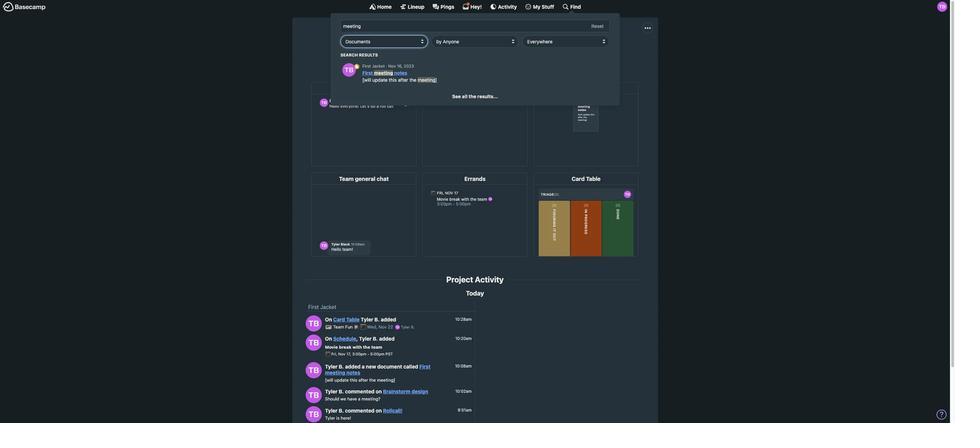 Task type: describe. For each thing, give the bounding box(es) containing it.
meeting?
[[362, 396, 381, 402]]

all
[[462, 93, 468, 99]]

notes inside first meeting notes
[[347, 370, 360, 376]]

on for on card table tyler b. added
[[325, 317, 332, 323]]

1 vertical spatial this
[[350, 377, 357, 383]]

added for ,       tyler b. added
[[379, 336, 395, 342]]

project activity
[[447, 275, 504, 284]]

17,
[[347, 352, 351, 356]]

the left company!
[[424, 46, 432, 52]]

lineup
[[408, 4, 425, 10]]

i
[[458, 46, 460, 52]]

my
[[533, 4, 541, 10]]

first jacket
[[308, 304, 336, 310]]

results
[[359, 52, 378, 57]]

jacket
[[402, 46, 416, 52]]

thinking
[[470, 46, 489, 52]]

tyler black image for on
[[306, 315, 322, 332]]

b. for tyler b. added a new document called
[[339, 364, 344, 370]]

tyler black image for tyler b. added a new document called
[[306, 362, 322, 378]]

new
[[366, 364, 376, 370]]

jacket for first jacket let's create the first jacket of the company! i am thinking rabits and strips and colors! a lot of colors!
[[471, 31, 505, 44]]

none reset field inside main element
[[588, 22, 607, 30]]

10:28am element
[[455, 317, 472, 322]]

search
[[341, 52, 358, 57]]

let's
[[351, 46, 363, 52]]

the right all
[[469, 93, 476, 99]]

2023
[[404, 64, 414, 69]]

·
[[386, 64, 387, 69]]

the inside movie break with the team fri, nov 17, 3:00pm -     5:00pm pst
[[363, 344, 370, 350]]

find button
[[563, 3, 581, 10]]

see all the results… link
[[452, 93, 498, 99]]

3:00pm
[[352, 352, 367, 356]]

today
[[466, 290, 484, 297]]

here!
[[341, 415, 351, 421]]

2 vertical spatial added
[[345, 364, 361, 370]]

-
[[368, 352, 369, 356]]

wed,
[[367, 324, 378, 330]]

have
[[347, 396, 357, 402]]

1 and from the left
[[506, 46, 515, 52]]

movie
[[325, 344, 338, 350]]

design
[[412, 389, 428, 395]]

,
[[356, 336, 358, 342]]

tyler for tyler b. commented on brainstorm design
[[325, 389, 338, 395]]

the down first meeting notes
[[369, 377, 376, 383]]

home link
[[369, 3, 392, 10]]

22
[[388, 324, 393, 330]]

first
[[391, 46, 400, 52]]

[will inside first jacket · nov 16, 2023 first meeting notes [will update this after the meeting ]
[[363, 77, 371, 83]]

b. for tyler b.
[[411, 325, 415, 330]]

am
[[461, 46, 469, 52]]

on for rollcall!
[[376, 408, 382, 414]]

activity link
[[490, 3, 517, 10]]

my stuff button
[[525, 3, 554, 10]]

called
[[404, 364, 418, 370]]

first for first jacket
[[308, 304, 319, 310]]

first for first jacket let's create the first jacket of the company! i am thinking rabits and strips and colors! a lot of colors!
[[446, 31, 468, 44]]

tyler is here!
[[325, 415, 351, 421]]

jacket for first jacket · nov 16, 2023 first meeting notes [will update this after the meeting ]
[[372, 64, 385, 69]]

find
[[571, 4, 581, 10]]

on card table tyler b. added
[[325, 317, 396, 323]]

1 vertical spatial [will
[[325, 377, 333, 383]]

movie break with the team link
[[325, 344, 382, 350]]

2 colors! from the left
[[583, 46, 599, 52]]

tyler up wed, in the bottom of the page
[[361, 317, 373, 323]]

with
[[353, 344, 362, 350]]

movie break with the team fri, nov 17, 3:00pm -     5:00pm pst
[[325, 344, 393, 356]]

first jacket · nov 16, 2023 first meeting notes [will update this after the meeting ]
[[363, 64, 437, 83]]

1 of from the left
[[418, 46, 422, 52]]

10:08am
[[455, 364, 472, 369]]

stuff
[[542, 4, 554, 10]]

0 vertical spatial meeting
[[374, 70, 393, 76]]

first jacket let's create the first jacket of the company! i am thinking rabits and strips and colors! a lot of colors!
[[351, 31, 599, 52]]

brainstorm design link
[[383, 389, 428, 395]]

results…
[[478, 93, 498, 99]]

10:02am
[[456, 389, 472, 394]]

update inside first jacket · nov 16, 2023 first meeting notes [will update this after the meeting ]
[[373, 77, 388, 83]]

project
[[447, 275, 473, 284]]

]
[[436, 77, 437, 83]]

see
[[452, 93, 461, 99]]

activity inside activity link
[[498, 4, 517, 10]]

break
[[339, 344, 352, 350]]

jacket for first jacket
[[320, 304, 336, 310]]

on schedule ,       tyler b. added
[[325, 336, 395, 342]]

should
[[325, 396, 339, 402]]

10:28am
[[455, 317, 472, 322]]

tyler for tyler is here!
[[325, 415, 335, 421]]

first jacket link
[[308, 304, 336, 310]]

schedule link
[[333, 336, 356, 342]]

16,
[[397, 64, 403, 69]]

first for first meeting notes
[[420, 364, 431, 370]]

team
[[333, 324, 344, 330]]

tyler for tyler b. commented on rollcall!
[[325, 408, 338, 414]]

first meeting notes
[[325, 364, 431, 376]]



Task type: vqa. For each thing, say whether or not it's contained in the screenshot.
Your
no



Task type: locate. For each thing, give the bounding box(es) containing it.
first
[[446, 31, 468, 44], [363, 64, 371, 69], [363, 70, 373, 76], [308, 304, 319, 310], [420, 364, 431, 370]]

nov inside movie break with the team fri, nov 17, 3:00pm -     5:00pm pst
[[338, 352, 346, 356]]

10:20am
[[456, 336, 472, 341]]

0 vertical spatial this
[[389, 77, 397, 83]]

jacket
[[471, 31, 505, 44], [372, 64, 385, 69], [320, 304, 336, 310]]

update down ·
[[373, 77, 388, 83]]

company!
[[433, 46, 457, 52]]

tyler b. commented on brainstorm design
[[325, 389, 428, 395]]

2 on from the top
[[376, 408, 382, 414]]

5:00pm
[[371, 352, 385, 356]]

1 colors! from the left
[[542, 46, 559, 52]]

tyler b.
[[400, 325, 415, 330]]

tyler up should
[[325, 389, 338, 395]]

1 horizontal spatial of
[[576, 46, 581, 52]]

for search image
[[354, 64, 360, 69]]

[will down results
[[363, 77, 371, 83]]

0 vertical spatial a
[[362, 364, 365, 370]]

on down meeting?
[[376, 408, 382, 414]]

tyler black image
[[938, 2, 948, 12], [395, 325, 400, 330], [306, 335, 322, 351], [306, 406, 322, 423]]

1 vertical spatial commented
[[345, 408, 375, 414]]

after down nov 16, 2023 element
[[398, 77, 408, 83]]

jacket inside first jacket · nov 16, 2023 first meeting notes [will update this after the meeting ]
[[372, 64, 385, 69]]

1 on from the top
[[325, 317, 332, 323]]

commented down should we have a meeting?
[[345, 408, 375, 414]]

10:20am element
[[456, 336, 472, 341]]

0 vertical spatial notes
[[394, 70, 407, 76]]

a left new
[[362, 364, 365, 370]]

tyler black image
[[342, 63, 356, 77], [306, 315, 322, 332], [306, 362, 322, 378], [306, 387, 322, 404]]

nov left 22 at the left
[[379, 324, 387, 330]]

pst
[[386, 352, 393, 356]]

None reset field
[[588, 22, 607, 30]]

of
[[418, 46, 422, 52], [576, 46, 581, 52]]

this
[[389, 77, 397, 83], [350, 377, 357, 383]]

first for first jacket · nov 16, 2023 first meeting notes [will update this after the meeting ]
[[363, 64, 371, 69]]

brainstorm
[[383, 389, 411, 395]]

a
[[362, 364, 365, 370], [358, 396, 361, 402]]

first meeting notes link
[[325, 364, 431, 376]]

a for have
[[358, 396, 361, 402]]

notes inside first jacket · nov 16, 2023 first meeting notes [will update this after the meeting ]
[[394, 70, 407, 76]]

1 horizontal spatial update
[[373, 77, 388, 83]]

meeting inside first meeting notes
[[325, 370, 345, 376]]

meeting]
[[377, 377, 395, 383]]

commented up should we have a meeting?
[[345, 389, 375, 395]]

nov right ·
[[388, 64, 396, 69]]

1 vertical spatial notes
[[347, 370, 360, 376]]

tyler for tyler b.
[[401, 325, 410, 330]]

a
[[560, 46, 564, 52]]

2 commented from the top
[[345, 408, 375, 414]]

0 vertical spatial added
[[381, 317, 396, 323]]

commented for brainstorm design
[[345, 389, 375, 395]]

on left card at the bottom left
[[325, 317, 332, 323]]

tyler down fri,
[[325, 364, 338, 370]]

rollcall!
[[383, 408, 403, 414]]

1 commented from the top
[[345, 389, 375, 395]]

and right strips
[[532, 46, 541, 52]]

fri,
[[331, 352, 337, 356]]

we
[[341, 396, 346, 402]]

search results
[[341, 52, 378, 57]]

a right have
[[358, 396, 361, 402]]

and left strips
[[506, 46, 515, 52]]

0 vertical spatial on
[[325, 317, 332, 323]]

meeting
[[374, 70, 393, 76], [418, 77, 436, 83], [325, 370, 345, 376]]

first inside first jacket let's create the first jacket of the company! i am thinking rabits and strips and colors! a lot of colors!
[[446, 31, 468, 44]]

0 vertical spatial jacket
[[471, 31, 505, 44]]

added down 17,
[[345, 364, 361, 370]]

10:08am element
[[455, 364, 472, 369]]

commented
[[345, 389, 375, 395], [345, 408, 375, 414]]

fun
[[345, 324, 353, 330]]

schedule
[[333, 336, 356, 342]]

0 vertical spatial activity
[[498, 4, 517, 10]]

notes
[[394, 70, 407, 76], [347, 370, 360, 376]]

on
[[376, 389, 382, 395], [376, 408, 382, 414]]

jacket up card at the bottom left
[[320, 304, 336, 310]]

colors! left a
[[542, 46, 559, 52]]

0 horizontal spatial of
[[418, 46, 422, 52]]

hey!
[[471, 4, 482, 10]]

tyler up is on the left bottom of the page
[[325, 408, 338, 414]]

0 vertical spatial nov
[[388, 64, 396, 69]]

of right lot
[[576, 46, 581, 52]]

activity
[[498, 4, 517, 10], [475, 275, 504, 284]]

the down 2023
[[410, 77, 417, 83]]

table
[[346, 317, 360, 323]]

nov left 17,
[[338, 352, 346, 356]]

on up meeting?
[[376, 389, 382, 395]]

nov
[[388, 64, 396, 69], [379, 324, 387, 330], [338, 352, 346, 356]]

0 horizontal spatial update
[[335, 377, 349, 383]]

2 and from the left
[[532, 46, 541, 52]]

1 vertical spatial on
[[325, 336, 332, 342]]

0 horizontal spatial and
[[506, 46, 515, 52]]

0 vertical spatial update
[[373, 77, 388, 83]]

tyler left is on the left bottom of the page
[[325, 415, 335, 421]]

this down nov 16, 2023 element
[[389, 77, 397, 83]]

tyler b. added a new document called
[[325, 364, 420, 370]]

2 vertical spatial meeting
[[325, 370, 345, 376]]

notes up [will update this after the meeting]
[[347, 370, 360, 376]]

tyler
[[361, 317, 373, 323], [401, 325, 410, 330], [359, 336, 372, 342], [325, 364, 338, 370], [325, 389, 338, 395], [325, 408, 338, 414], [325, 415, 335, 421]]

1 vertical spatial on
[[376, 408, 382, 414]]

this up should we have a meeting?
[[350, 377, 357, 383]]

lineup link
[[400, 3, 425, 10]]

1 vertical spatial nov
[[379, 324, 387, 330]]

b. up "tyler is here!" on the bottom
[[339, 408, 344, 414]]

1 vertical spatial jacket
[[372, 64, 385, 69]]

b.
[[375, 317, 380, 323], [411, 325, 415, 330], [373, 336, 378, 342], [339, 364, 344, 370], [339, 389, 344, 395], [339, 408, 344, 414]]

activity up the today at the bottom
[[475, 275, 504, 284]]

b. right 22 at the left
[[411, 325, 415, 330]]

[will update this after the meeting]
[[325, 377, 395, 383]]

2 vertical spatial nov
[[338, 352, 346, 356]]

9:51am element
[[458, 408, 472, 413]]

1 vertical spatial meeting
[[418, 77, 436, 83]]

b. for tyler b. commented on rollcall!
[[339, 408, 344, 414]]

0 vertical spatial after
[[398, 77, 408, 83]]

tyler right ,
[[359, 336, 372, 342]]

1 vertical spatial update
[[335, 377, 349, 383]]

first inside first meeting notes
[[420, 364, 431, 370]]

jacket inside first jacket let's create the first jacket of the company! i am thinking rabits and strips and colors! a lot of colors!
[[471, 31, 505, 44]]

the left first
[[381, 46, 389, 52]]

1 horizontal spatial this
[[389, 77, 397, 83]]

1 horizontal spatial jacket
[[372, 64, 385, 69]]

pings button
[[433, 3, 455, 10]]

b. down break
[[339, 364, 344, 370]]

see all the results…
[[452, 93, 498, 99]]

jacket up thinking on the top
[[471, 31, 505, 44]]

1 on from the top
[[376, 389, 382, 395]]

2 vertical spatial jacket
[[320, 304, 336, 310]]

2 of from the left
[[576, 46, 581, 52]]

0 horizontal spatial jacket
[[320, 304, 336, 310]]

card table link
[[333, 317, 360, 323]]

after inside first jacket · nov 16, 2023 first meeting notes [will update this after the meeting ]
[[398, 77, 408, 83]]

1 horizontal spatial nov
[[379, 324, 387, 330]]

[will up should
[[325, 377, 333, 383]]

jacket left ·
[[372, 64, 385, 69]]

added up 22 at the left
[[381, 317, 396, 323]]

notes down nov 16, 2023 element
[[394, 70, 407, 76]]

tyler b. commented on rollcall!
[[325, 408, 403, 414]]

0 vertical spatial on
[[376, 389, 382, 395]]

Search for… search field
[[341, 20, 610, 32]]

10:02am element
[[456, 389, 472, 394]]

document
[[377, 364, 402, 370]]

1 horizontal spatial colors!
[[583, 46, 599, 52]]

0 horizontal spatial this
[[350, 377, 357, 383]]

colors!
[[542, 46, 559, 52], [583, 46, 599, 52]]

nov 16, 2023 element
[[388, 64, 414, 69]]

1 horizontal spatial [will
[[363, 77, 371, 83]]

0 horizontal spatial meeting
[[325, 370, 345, 376]]

main element
[[0, 0, 950, 106]]

is
[[336, 415, 340, 421]]

home
[[377, 4, 392, 10]]

2 horizontal spatial meeting
[[418, 77, 436, 83]]

strips
[[517, 46, 530, 52]]

1 horizontal spatial a
[[362, 364, 365, 370]]

this inside first jacket · nov 16, 2023 first meeting notes [will update this after the meeting ]
[[389, 77, 397, 83]]

added
[[381, 317, 396, 323], [379, 336, 395, 342], [345, 364, 361, 370]]

0 horizontal spatial nov
[[338, 352, 346, 356]]

0 horizontal spatial colors!
[[542, 46, 559, 52]]

lot
[[565, 46, 575, 52]]

team fun
[[333, 324, 354, 330]]

my stuff
[[533, 4, 554, 10]]

switch accounts image
[[3, 2, 46, 12]]

of right jacket
[[418, 46, 422, 52]]

should we have a meeting?
[[325, 396, 381, 402]]

0 vertical spatial [will
[[363, 77, 371, 83]]

1 vertical spatial after
[[359, 377, 368, 383]]

added for tyler b. added
[[381, 317, 396, 323]]

2 on from the top
[[325, 336, 332, 342]]

the inside first jacket · nov 16, 2023 first meeting notes [will update this after the meeting ]
[[410, 77, 417, 83]]

added down 22 at the left
[[379, 336, 395, 342]]

b. up "wed, nov 22"
[[375, 317, 380, 323]]

0 horizontal spatial a
[[358, 396, 361, 402]]

nov inside first jacket · nov 16, 2023 first meeting notes [will update this after the meeting ]
[[388, 64, 396, 69]]

b. up we
[[339, 389, 344, 395]]

team
[[371, 344, 382, 350]]

tyler for tyler b. added a new document called
[[325, 364, 338, 370]]

commented for rollcall!
[[345, 408, 375, 414]]

activity left the my
[[498, 4, 517, 10]]

1 vertical spatial added
[[379, 336, 395, 342]]

wed, nov 22
[[367, 324, 394, 330]]

2 horizontal spatial jacket
[[471, 31, 505, 44]]

tyler black image for tyler b. commented on
[[306, 387, 322, 404]]

2 horizontal spatial nov
[[388, 64, 396, 69]]

9:51am
[[458, 408, 472, 413]]

1 horizontal spatial meeting
[[374, 70, 393, 76]]

0 horizontal spatial notes
[[347, 370, 360, 376]]

after down new
[[359, 377, 368, 383]]

b. up team
[[373, 336, 378, 342]]

0 horizontal spatial after
[[359, 377, 368, 383]]

tyler right 22 at the left
[[401, 325, 410, 330]]

the up -
[[363, 344, 370, 350]]

1 horizontal spatial after
[[398, 77, 408, 83]]

colors! right lot
[[583, 46, 599, 52]]

pings
[[441, 4, 455, 10]]

card
[[333, 317, 345, 323]]

on for on schedule ,       tyler b. added
[[325, 336, 332, 342]]

rollcall! link
[[383, 408, 403, 414]]

create
[[365, 46, 380, 52]]

on for brainstorm
[[376, 389, 382, 395]]

1 vertical spatial a
[[358, 396, 361, 402]]

update up we
[[335, 377, 349, 383]]

update
[[373, 77, 388, 83], [335, 377, 349, 383]]

0 vertical spatial commented
[[345, 389, 375, 395]]

b. for tyler b. commented on brainstorm design
[[339, 389, 344, 395]]

a for added
[[362, 364, 365, 370]]

1 vertical spatial activity
[[475, 275, 504, 284]]

and
[[506, 46, 515, 52], [532, 46, 541, 52]]

1 horizontal spatial and
[[532, 46, 541, 52]]

0 horizontal spatial [will
[[325, 377, 333, 383]]

[will
[[363, 77, 371, 83], [325, 377, 333, 383]]

on up movie
[[325, 336, 332, 342]]

hey! button
[[463, 2, 482, 10]]

1 horizontal spatial notes
[[394, 70, 407, 76]]



